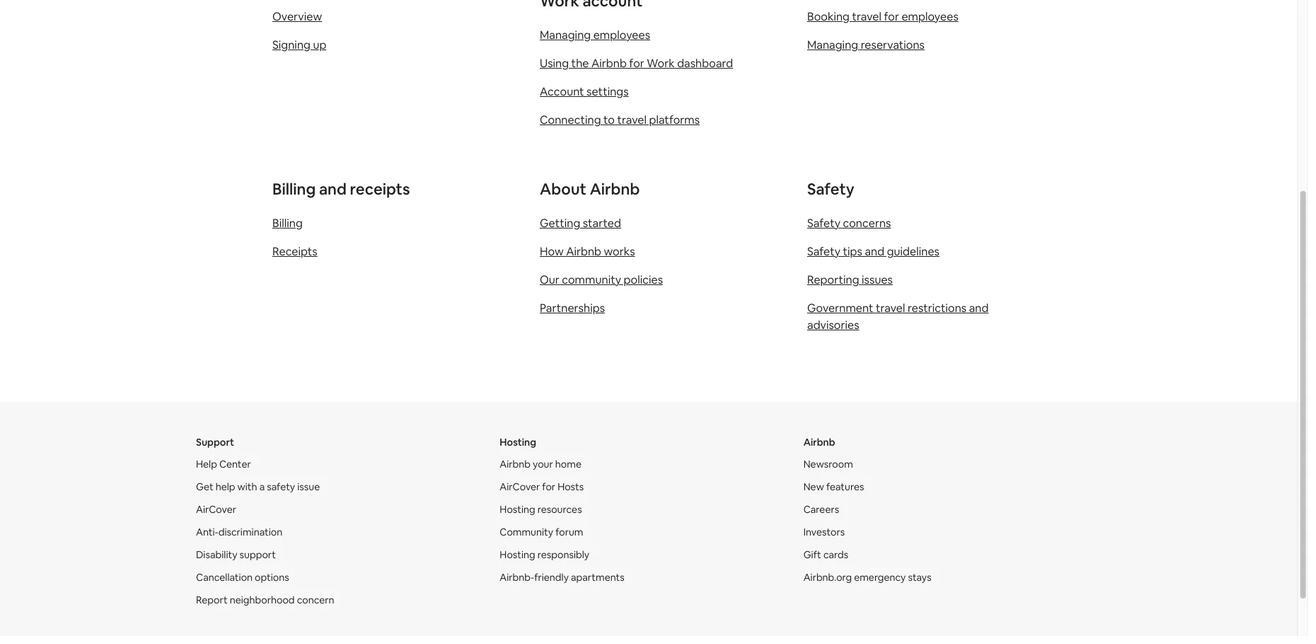 Task type: vqa. For each thing, say whether or not it's contained in the screenshot.
1 king bed $355 night · $519 total bed
no



Task type: describe. For each thing, give the bounding box(es) containing it.
overview
[[272, 9, 322, 24]]

new features link
[[804, 480, 864, 493]]

using the airbnb for work dashboard
[[540, 56, 733, 71]]

support
[[196, 436, 234, 449]]

how
[[540, 244, 564, 259]]

neighborhood
[[230, 594, 295, 606]]

get help with a safety issue link
[[196, 480, 320, 493]]

travel for government
[[876, 301, 905, 316]]

hosting resources
[[500, 503, 582, 516]]

managing reservations
[[807, 38, 925, 52]]

1 vertical spatial travel
[[617, 113, 647, 127]]

government
[[807, 301, 873, 316]]

reservations
[[861, 38, 925, 52]]

safety tips and guidelines link
[[807, 244, 940, 259]]

our community policies link
[[540, 272, 663, 287]]

and inside the government travel restrictions and advisories
[[969, 301, 989, 316]]

booking
[[807, 9, 850, 24]]

using the airbnb for work dashboard link
[[540, 56, 733, 71]]

anti-discrimination link
[[196, 526, 282, 538]]

community
[[500, 526, 553, 538]]

careers link
[[804, 503, 839, 516]]

resources
[[538, 503, 582, 516]]

managing for managing reservations
[[807, 38, 858, 52]]

airbnb-friendly apartments
[[500, 571, 625, 584]]

0 vertical spatial employees
[[902, 9, 959, 24]]

forum
[[556, 526, 583, 538]]

anti-discrimination
[[196, 526, 282, 538]]

hosting for hosting resources
[[500, 503, 535, 516]]

support
[[240, 548, 276, 561]]

getting started
[[540, 216, 621, 231]]

cancellation options link
[[196, 571, 289, 584]]

report neighborhood concern
[[196, 594, 334, 606]]

responsibly
[[538, 548, 589, 561]]

airbnb.org emergency stays
[[804, 571, 932, 584]]

your
[[533, 458, 553, 471]]

dashboard
[[677, 56, 733, 71]]

settings
[[587, 84, 629, 99]]

our community policies
[[540, 272, 663, 287]]

about airbnb
[[540, 179, 640, 199]]

to
[[604, 113, 615, 127]]

0 horizontal spatial for
[[542, 480, 556, 493]]

community
[[562, 272, 621, 287]]

0 horizontal spatial and
[[319, 179, 347, 199]]

hosting responsibly link
[[500, 548, 589, 561]]

aircover for aircover link
[[196, 503, 236, 516]]

disability support link
[[196, 548, 276, 561]]

reporting
[[807, 272, 859, 287]]

safety for safety
[[807, 179, 855, 199]]

emergency
[[854, 571, 906, 584]]

new
[[804, 480, 824, 493]]

investors
[[804, 526, 845, 538]]

safety concerns
[[807, 216, 891, 231]]

airbnb up started
[[590, 179, 640, 199]]

cards
[[824, 548, 849, 561]]

managing employees
[[540, 28, 650, 42]]

booking travel for employees
[[807, 9, 959, 24]]

hosting for hosting responsibly
[[500, 548, 535, 561]]

airbnb up newsroom
[[804, 436, 835, 449]]

disability support
[[196, 548, 276, 561]]

issue
[[297, 480, 320, 493]]

managing reservations link
[[807, 38, 925, 52]]

up
[[313, 38, 326, 52]]

government travel restrictions and advisories link
[[807, 301, 989, 333]]

cancellation
[[196, 571, 253, 584]]

community forum link
[[500, 526, 583, 538]]

home
[[555, 458, 582, 471]]

partnerships
[[540, 301, 605, 316]]

1 horizontal spatial for
[[629, 56, 644, 71]]

account
[[540, 84, 584, 99]]

receipts
[[272, 244, 317, 259]]

government travel restrictions and advisories
[[807, 301, 989, 333]]

1 horizontal spatial and
[[865, 244, 885, 259]]

booking travel for employees link
[[807, 9, 959, 24]]

hosting responsibly
[[500, 548, 589, 561]]

help center link
[[196, 458, 251, 471]]

receipts link
[[272, 244, 317, 259]]



Task type: locate. For each thing, give the bounding box(es) containing it.
apartments
[[571, 571, 625, 584]]

2 vertical spatial and
[[969, 301, 989, 316]]

safety up safety concerns link
[[807, 179, 855, 199]]

0 vertical spatial hosting
[[500, 436, 536, 449]]

how airbnb works link
[[540, 244, 635, 259]]

guidelines
[[887, 244, 940, 259]]

billing for billing and receipts
[[272, 179, 316, 199]]

2 vertical spatial for
[[542, 480, 556, 493]]

tips
[[843, 244, 862, 259]]

billing
[[272, 179, 316, 199], [272, 216, 303, 231]]

2 billing from the top
[[272, 216, 303, 231]]

hosting
[[500, 436, 536, 449], [500, 503, 535, 516], [500, 548, 535, 561]]

1 vertical spatial and
[[865, 244, 885, 259]]

the
[[571, 56, 589, 71]]

travel up managing reservations
[[852, 9, 882, 24]]

0 horizontal spatial managing
[[540, 28, 591, 42]]

platforms
[[649, 113, 700, 127]]

airbnb
[[591, 56, 627, 71], [590, 179, 640, 199], [566, 244, 601, 259], [804, 436, 835, 449], [500, 458, 531, 471]]

2 horizontal spatial for
[[884, 9, 899, 24]]

1 vertical spatial employees
[[593, 28, 650, 42]]

travel
[[852, 9, 882, 24], [617, 113, 647, 127], [876, 301, 905, 316]]

3 hosting from the top
[[500, 548, 535, 561]]

safety left tips
[[807, 244, 841, 259]]

receipts
[[350, 179, 410, 199]]

disability
[[196, 548, 237, 561]]

and right tips
[[865, 244, 885, 259]]

managing down booking
[[807, 38, 858, 52]]

travel down issues
[[876, 301, 905, 316]]

for up reservations
[[884, 9, 899, 24]]

aircover up anti-
[[196, 503, 236, 516]]

account settings
[[540, 84, 629, 99]]

0 vertical spatial travel
[[852, 9, 882, 24]]

travel right the to
[[617, 113, 647, 127]]

policies
[[624, 272, 663, 287]]

billing up the receipts
[[272, 216, 303, 231]]

discrimination
[[218, 526, 282, 538]]

options
[[255, 571, 289, 584]]

safety
[[267, 480, 295, 493]]

safety
[[807, 179, 855, 199], [807, 216, 841, 231], [807, 244, 841, 259]]

careers
[[804, 503, 839, 516]]

with
[[237, 480, 257, 493]]

for left hosts
[[542, 480, 556, 493]]

about
[[540, 179, 587, 199]]

aircover down airbnb your home link
[[500, 480, 540, 493]]

getting
[[540, 216, 580, 231]]

report neighborhood concern link
[[196, 594, 334, 606]]

1 vertical spatial aircover
[[196, 503, 236, 516]]

aircover for hosts
[[500, 480, 584, 493]]

works
[[604, 244, 635, 259]]

employees up using the airbnb for work dashboard link
[[593, 28, 650, 42]]

and
[[319, 179, 347, 199], [865, 244, 885, 259], [969, 301, 989, 316]]

1 vertical spatial safety
[[807, 216, 841, 231]]

getting started link
[[540, 216, 621, 231]]

connecting to travel platforms link
[[540, 113, 700, 127]]

billing up the "billing" link
[[272, 179, 316, 199]]

0 vertical spatial safety
[[807, 179, 855, 199]]

airbnb your home
[[500, 458, 582, 471]]

safety concerns link
[[807, 216, 891, 231]]

airbnb your home link
[[500, 458, 582, 471]]

1 horizontal spatial aircover
[[500, 480, 540, 493]]

investors link
[[804, 526, 845, 538]]

airbnb.org
[[804, 571, 852, 584]]

aircover for aircover for hosts
[[500, 480, 540, 493]]

safety for safety concerns
[[807, 216, 841, 231]]

gift
[[804, 548, 821, 561]]

2 vertical spatial travel
[[876, 301, 905, 316]]

concern
[[297, 594, 334, 606]]

1 safety from the top
[[807, 179, 855, 199]]

how airbnb works
[[540, 244, 635, 259]]

1 horizontal spatial employees
[[902, 9, 959, 24]]

managing up using
[[540, 28, 591, 42]]

0 horizontal spatial employees
[[593, 28, 650, 42]]

billing and receipts
[[272, 179, 410, 199]]

airbnb up settings
[[591, 56, 627, 71]]

1 hosting from the top
[[500, 436, 536, 449]]

restrictions
[[908, 301, 967, 316]]

2 vertical spatial safety
[[807, 244, 841, 259]]

advisories
[[807, 318, 859, 333]]

for left work
[[629, 56, 644, 71]]

hosting up airbnb-
[[500, 548, 535, 561]]

signing up link
[[272, 38, 326, 52]]

features
[[826, 480, 864, 493]]

and left the receipts at top left
[[319, 179, 347, 199]]

0 horizontal spatial aircover
[[196, 503, 236, 516]]

aircover link
[[196, 503, 236, 516]]

help
[[196, 458, 217, 471]]

community forum
[[500, 526, 583, 538]]

center
[[219, 458, 251, 471]]

safety left concerns
[[807, 216, 841, 231]]

airbnb down getting started
[[566, 244, 601, 259]]

1 horizontal spatial managing
[[807, 38, 858, 52]]

0 vertical spatial aircover
[[500, 480, 540, 493]]

2 vertical spatial hosting
[[500, 548, 535, 561]]

friendly
[[534, 571, 569, 584]]

issues
[[862, 272, 893, 287]]

managing for managing employees
[[540, 28, 591, 42]]

aircover for hosts link
[[500, 480, 584, 493]]

travel for booking
[[852, 9, 882, 24]]

report
[[196, 594, 228, 606]]

billing for billing
[[272, 216, 303, 231]]

employees
[[902, 9, 959, 24], [593, 28, 650, 42]]

1 vertical spatial billing
[[272, 216, 303, 231]]

signing up
[[272, 38, 326, 52]]

newsroom
[[804, 458, 853, 471]]

concerns
[[843, 216, 891, 231]]

cancellation options
[[196, 571, 289, 584]]

2 hosting from the top
[[500, 503, 535, 516]]

travel inside the government travel restrictions and advisories
[[876, 301, 905, 316]]

newsroom link
[[804, 458, 853, 471]]

employees up reservations
[[902, 9, 959, 24]]

gift cards
[[804, 548, 849, 561]]

account settings link
[[540, 84, 629, 99]]

0 vertical spatial billing
[[272, 179, 316, 199]]

gift cards link
[[804, 548, 849, 561]]

0 vertical spatial and
[[319, 179, 347, 199]]

safety tips and guidelines
[[807, 244, 940, 259]]

connecting
[[540, 113, 601, 127]]

airbnb-friendly apartments link
[[500, 571, 625, 584]]

airbnb-
[[500, 571, 534, 584]]

partnerships link
[[540, 301, 605, 316]]

hosting up community
[[500, 503, 535, 516]]

using
[[540, 56, 569, 71]]

1 vertical spatial hosting
[[500, 503, 535, 516]]

2 safety from the top
[[807, 216, 841, 231]]

safety for safety tips and guidelines
[[807, 244, 841, 259]]

and right restrictions
[[969, 301, 989, 316]]

1 vertical spatial for
[[629, 56, 644, 71]]

new features
[[804, 480, 864, 493]]

2 horizontal spatial and
[[969, 301, 989, 316]]

reporting issues link
[[807, 272, 893, 287]]

0 vertical spatial for
[[884, 9, 899, 24]]

work
[[647, 56, 675, 71]]

hosting for hosting
[[500, 436, 536, 449]]

a
[[259, 480, 265, 493]]

our
[[540, 272, 560, 287]]

airbnb left your
[[500, 458, 531, 471]]

started
[[583, 216, 621, 231]]

airbnb.org emergency stays link
[[804, 571, 932, 584]]

hosting up airbnb your home link
[[500, 436, 536, 449]]

3 safety from the top
[[807, 244, 841, 259]]

1 billing from the top
[[272, 179, 316, 199]]



